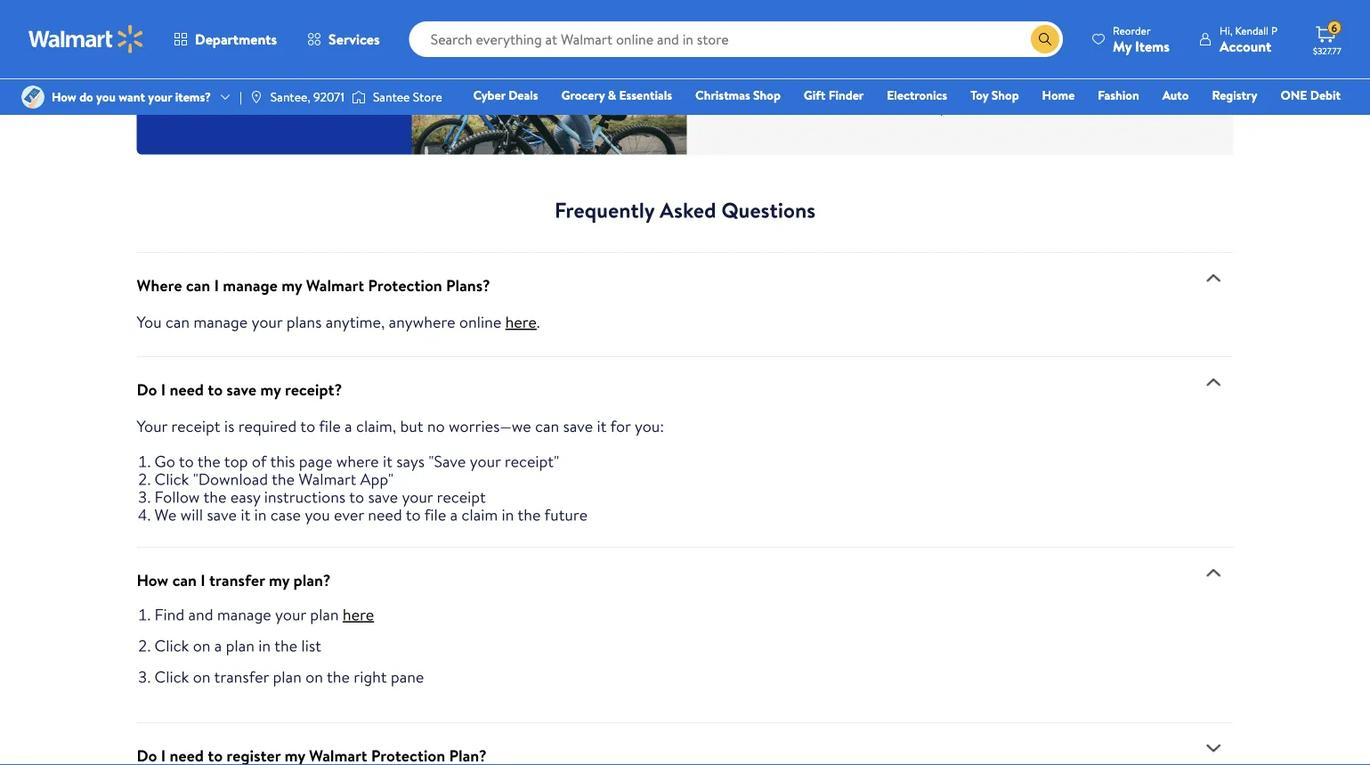 Task type: vqa. For each thing, say whether or not it's contained in the screenshot.
lights,
no



Task type: locate. For each thing, give the bounding box(es) containing it.
account
[[1220, 36, 1272, 56]]

 image for santee, 92071
[[249, 90, 264, 104]]

home
[[1043, 86, 1075, 104]]

2 shop from the left
[[992, 86, 1020, 104]]

cyber deals link
[[465, 86, 547, 105]]

shop for christmas shop
[[754, 86, 781, 104]]

search icon image
[[1039, 32, 1053, 46]]

 image
[[21, 86, 45, 109], [249, 90, 264, 104]]

departments
[[195, 29, 277, 49]]

reorder my items
[[1114, 23, 1170, 56]]

shop
[[754, 86, 781, 104], [992, 86, 1020, 104]]

christmas shop
[[696, 86, 781, 104]]

santee,
[[271, 88, 311, 106]]

0 horizontal spatial  image
[[21, 86, 45, 109]]

want
[[119, 88, 145, 106]]

grocery & essentials
[[562, 86, 673, 104]]

auto link
[[1155, 86, 1198, 105]]

walmart+ link
[[1280, 110, 1350, 130]]

gift
[[804, 86, 826, 104]]

0 horizontal spatial shop
[[754, 86, 781, 104]]

finder
[[829, 86, 864, 104]]

registry link
[[1205, 86, 1266, 105]]

&
[[608, 86, 617, 104]]

shop inside 'link'
[[754, 86, 781, 104]]

1 shop from the left
[[754, 86, 781, 104]]

 image
[[352, 88, 366, 106]]

toy
[[971, 86, 989, 104]]

one debit walmart+
[[1281, 86, 1342, 129]]

shop right christmas
[[754, 86, 781, 104]]

electronics link
[[879, 86, 956, 105]]

shop right toy
[[992, 86, 1020, 104]]

home link
[[1035, 86, 1083, 105]]

fashion
[[1099, 86, 1140, 104]]

deals
[[509, 86, 539, 104]]

items?
[[175, 88, 211, 106]]

services button
[[292, 18, 395, 61]]

store
[[413, 88, 442, 106]]

p
[[1272, 23, 1278, 38]]

1 horizontal spatial  image
[[249, 90, 264, 104]]

one
[[1281, 86, 1308, 104]]

1 horizontal spatial shop
[[992, 86, 1020, 104]]

gift finder link
[[796, 86, 872, 105]]

santee
[[373, 88, 410, 106]]

 image left how
[[21, 86, 45, 109]]

 image right | on the top of page
[[249, 90, 264, 104]]

santee, 92071
[[271, 88, 345, 106]]

walmart+
[[1288, 111, 1342, 129]]

my
[[1114, 36, 1132, 56]]

electronics
[[887, 86, 948, 104]]

you
[[96, 88, 116, 106]]

gift finder
[[804, 86, 864, 104]]

Walmart Site-Wide search field
[[409, 21, 1064, 57]]

santee store
[[373, 88, 442, 106]]

departments button
[[159, 18, 292, 61]]



Task type: describe. For each thing, give the bounding box(es) containing it.
reorder
[[1114, 23, 1151, 38]]

cyber
[[473, 86, 506, 104]]

 image for how do you want your items?
[[21, 86, 45, 109]]

shop for toy shop
[[992, 86, 1020, 104]]

toy shop link
[[963, 86, 1028, 105]]

6
[[1332, 20, 1338, 35]]

your
[[148, 88, 172, 106]]

auto
[[1163, 86, 1190, 104]]

grocery & essentials link
[[554, 86, 681, 105]]

registry
[[1213, 86, 1258, 104]]

one debit link
[[1273, 86, 1350, 105]]

debit
[[1311, 86, 1342, 104]]

cyber deals
[[473, 86, 539, 104]]

how
[[52, 88, 76, 106]]

fashion link
[[1091, 86, 1148, 105]]

christmas
[[696, 86, 751, 104]]

do
[[79, 88, 93, 106]]

|
[[240, 88, 242, 106]]

essentials
[[620, 86, 673, 104]]

92071
[[314, 88, 345, 106]]

walmart image
[[29, 25, 144, 53]]

Search search field
[[409, 21, 1064, 57]]

$327.77
[[1314, 45, 1342, 57]]

hi, kendall p account
[[1220, 23, 1278, 56]]

how do you want your items?
[[52, 88, 211, 106]]

toy shop
[[971, 86, 1020, 104]]

items
[[1136, 36, 1170, 56]]

services
[[329, 29, 380, 49]]

grocery
[[562, 86, 605, 104]]

christmas shop link
[[688, 86, 789, 105]]

hi,
[[1220, 23, 1233, 38]]

kendall
[[1236, 23, 1269, 38]]



